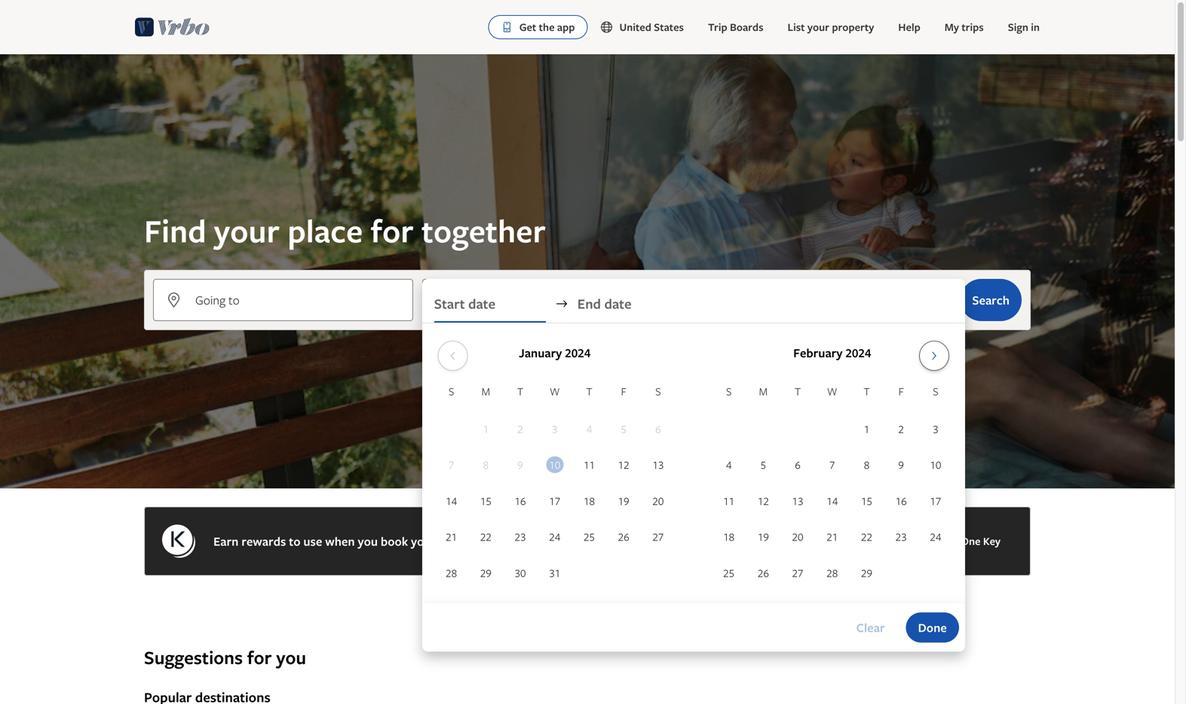 Task type: vqa. For each thing, say whether or not it's contained in the screenshot.


Task type: locate. For each thing, give the bounding box(es) containing it.
0 horizontal spatial 23 button
[[503, 520, 538, 554]]

1 vertical spatial 12
[[758, 494, 769, 508]]

0 vertical spatial 13 button
[[641, 448, 676, 482]]

0 horizontal spatial 22 button
[[469, 520, 503, 554]]

29
[[480, 566, 492, 580], [861, 566, 873, 580]]

2 23 from the left
[[896, 530, 907, 544]]

1 w from the left
[[550, 384, 560, 399]]

18 up the expedia,
[[584, 494, 595, 508]]

february 2024
[[794, 345, 871, 361]]

1 horizontal spatial 18
[[723, 530, 735, 544]]

earn rewards to use when you book your next getaway on vrbo, expedia, and hotels.com
[[213, 533, 697, 550]]

directional image
[[555, 297, 569, 311]]

1 horizontal spatial 20
[[792, 530, 804, 544]]

f inside january 2024 element
[[621, 384, 627, 399]]

25 inside "february 2024" 'element'
[[723, 566, 735, 580]]

20 down 6 "button"
[[792, 530, 804, 544]]

1 horizontal spatial w
[[827, 384, 838, 399]]

18
[[584, 494, 595, 508], [723, 530, 735, 544]]

13 inside "february 2024" 'element'
[[792, 494, 804, 508]]

21 button
[[434, 520, 469, 554], [815, 520, 850, 554]]

1 22 from the left
[[480, 530, 492, 544]]

0 vertical spatial 25 button
[[572, 520, 607, 554]]

19 down 5
[[758, 530, 769, 544]]

0 horizontal spatial 12
[[618, 458, 630, 472]]

0 vertical spatial 19 button
[[607, 484, 641, 518]]

1 horizontal spatial 24 button
[[919, 520, 953, 554]]

0 horizontal spatial 20
[[653, 494, 664, 508]]

19 button up and
[[607, 484, 641, 518]]

14 inside january 2024 element
[[446, 494, 457, 508]]

21 inside january 2024 element
[[446, 530, 457, 544]]

1 16 from the left
[[515, 494, 526, 508]]

1 horizontal spatial 24
[[930, 530, 942, 544]]

21 inside "february 2024" 'element'
[[827, 530, 838, 544]]

20 button up the hotels.com
[[641, 484, 676, 518]]

13 inside january 2024 element
[[653, 458, 664, 472]]

0 horizontal spatial 28 button
[[434, 556, 469, 590]]

2 24 button from the left
[[919, 520, 953, 554]]

small image
[[600, 20, 620, 34]]

2 22 button from the left
[[850, 520, 884, 554]]

21 down 7 button
[[827, 530, 838, 544]]

17 button up vrbo,
[[538, 484, 572, 518]]

24 button down 10 button at right bottom
[[919, 520, 953, 554]]

date right the start
[[468, 295, 496, 313]]

your left next
[[411, 533, 436, 550]]

1 button
[[850, 412, 884, 446]]

for inside wizard region
[[371, 209, 414, 252]]

0 horizontal spatial 26
[[618, 530, 630, 544]]

4 t from the left
[[864, 384, 870, 399]]

earn
[[213, 533, 239, 550]]

24 left the expedia,
[[549, 530, 561, 544]]

1 vertical spatial 12 button
[[746, 484, 781, 518]]

1 horizontal spatial m
[[759, 384, 768, 399]]

16 button down the 9 "button"
[[884, 484, 919, 518]]

1 15 button from the left
[[469, 484, 503, 518]]

26 inside january 2024 element
[[618, 530, 630, 544]]

16 up on
[[515, 494, 526, 508]]

28 button
[[434, 556, 469, 590], [815, 556, 850, 590]]

2 w from the left
[[827, 384, 838, 399]]

14 button up next
[[434, 484, 469, 518]]

14 up next
[[446, 494, 457, 508]]

2 22 from the left
[[861, 530, 873, 544]]

17 for second 17 "button"
[[930, 494, 942, 508]]

28 for second 28 button from right
[[446, 566, 457, 580]]

3 t from the left
[[795, 384, 801, 399]]

24 down 10 button at right bottom
[[930, 530, 942, 544]]

w down the january 2024
[[550, 384, 560, 399]]

12 button
[[607, 448, 641, 482], [746, 484, 781, 518]]

1 horizontal spatial 25 button
[[712, 556, 746, 590]]

1 horizontal spatial 25
[[723, 566, 735, 580]]

25 for 25 "button" inside january 2024 element
[[584, 530, 595, 544]]

4 button
[[712, 448, 746, 482]]

your
[[808, 20, 830, 34], [214, 209, 280, 252], [411, 533, 436, 550]]

29 inside "february 2024" 'element'
[[861, 566, 873, 580]]

for
[[371, 209, 414, 252], [247, 645, 272, 670]]

22 inside "february 2024" 'element'
[[861, 530, 873, 544]]

2 14 from the left
[[827, 494, 838, 508]]

1 horizontal spatial 29 button
[[850, 556, 884, 590]]

w down february 2024 on the right of page
[[827, 384, 838, 399]]

13 button down 6 "button"
[[781, 484, 815, 518]]

app
[[557, 20, 575, 34]]

0 vertical spatial 20 button
[[641, 484, 676, 518]]

sign in button
[[996, 12, 1052, 42]]

22 button
[[469, 520, 503, 554], [850, 520, 884, 554]]

12 button inside "february 2024" 'element'
[[746, 484, 781, 518]]

19 button
[[607, 484, 641, 518], [746, 520, 781, 554]]

13 down 6 "button"
[[792, 494, 804, 508]]

0 horizontal spatial 16 button
[[503, 484, 538, 518]]

15 button
[[469, 484, 503, 518], [850, 484, 884, 518]]

11 inside "february 2024" 'element'
[[723, 494, 735, 508]]

23 left vrbo,
[[515, 530, 526, 544]]

date
[[468, 295, 496, 313], [604, 295, 632, 313]]

9 button
[[884, 448, 919, 482]]

2024 right february
[[846, 345, 871, 361]]

18 inside "february 2024" 'element'
[[723, 530, 735, 544]]

for right suggestions
[[247, 645, 272, 670]]

1 horizontal spatial 13
[[792, 494, 804, 508]]

21
[[446, 530, 457, 544], [827, 530, 838, 544]]

0 horizontal spatial 21
[[446, 530, 457, 544]]

0 vertical spatial for
[[371, 209, 414, 252]]

1 horizontal spatial 2024
[[846, 345, 871, 361]]

2024 right january
[[565, 345, 591, 361]]

15 down 8 button in the bottom of the page
[[861, 494, 873, 508]]

14
[[446, 494, 457, 508], [827, 494, 838, 508]]

help
[[899, 20, 921, 34]]

1 horizontal spatial 29
[[861, 566, 873, 580]]

19 button down 5 button
[[746, 520, 781, 554]]

1 vertical spatial 20
[[792, 530, 804, 544]]

5
[[761, 458, 766, 472]]

15 button up getaway
[[469, 484, 503, 518]]

25 button
[[572, 520, 607, 554], [712, 556, 746, 590]]

t down the january 2024
[[586, 384, 593, 399]]

1 horizontal spatial 18 button
[[712, 520, 746, 554]]

1 vertical spatial 18
[[723, 530, 735, 544]]

14 inside "february 2024" 'element'
[[827, 494, 838, 508]]

0 vertical spatial 18
[[584, 494, 595, 508]]

14 button
[[434, 484, 469, 518], [815, 484, 850, 518]]

29 inside january 2024 element
[[480, 566, 492, 580]]

0 horizontal spatial date
[[468, 295, 496, 313]]

0 horizontal spatial 24
[[549, 530, 561, 544]]

1 horizontal spatial f
[[899, 384, 904, 399]]

16 down 9
[[896, 494, 907, 508]]

0 horizontal spatial m
[[482, 384, 490, 399]]

list your property link
[[776, 12, 886, 42]]

you
[[358, 533, 378, 550], [276, 645, 306, 670]]

23 down 9
[[896, 530, 907, 544]]

26 inside "february 2024" 'element'
[[758, 566, 769, 580]]

w inside "february 2024" 'element'
[[827, 384, 838, 399]]

1 28 from the left
[[446, 566, 457, 580]]

0 horizontal spatial 18 button
[[572, 484, 607, 518]]

22 inside january 2024 element
[[480, 530, 492, 544]]

17 up vrbo,
[[549, 494, 561, 508]]

f inside 'element'
[[899, 384, 904, 399]]

16
[[515, 494, 526, 508], [896, 494, 907, 508]]

20 button down 6 "button"
[[781, 520, 815, 554]]

2 24 from the left
[[930, 530, 942, 544]]

17 inside january 2024 element
[[549, 494, 561, 508]]

0 horizontal spatial 23
[[515, 530, 526, 544]]

0 horizontal spatial f
[[621, 384, 627, 399]]

t down january
[[517, 384, 524, 399]]

0 horizontal spatial for
[[247, 645, 272, 670]]

2 23 button from the left
[[884, 520, 919, 554]]

10
[[930, 458, 942, 472]]

expedia,
[[563, 533, 609, 550]]

1 horizontal spatial 22
[[861, 530, 873, 544]]

1 horizontal spatial 28
[[827, 566, 838, 580]]

20
[[653, 494, 664, 508], [792, 530, 804, 544]]

date inside button
[[468, 295, 496, 313]]

14 button down 7 button
[[815, 484, 850, 518]]

15 up getaway
[[480, 494, 492, 508]]

0 horizontal spatial 27 button
[[641, 520, 676, 554]]

18 button right the hotels.com
[[712, 520, 746, 554]]

3 button
[[919, 412, 953, 446]]

16 for first 16 button from right
[[896, 494, 907, 508]]

0 horizontal spatial 14
[[446, 494, 457, 508]]

14 down 7
[[827, 494, 838, 508]]

0 horizontal spatial 19
[[618, 494, 630, 508]]

14 for first '14' button
[[446, 494, 457, 508]]

1 horizontal spatial 16
[[896, 494, 907, 508]]

15 inside january 2024 element
[[480, 494, 492, 508]]

8 button
[[850, 448, 884, 482]]

use
[[303, 533, 322, 550]]

0 horizontal spatial 29
[[480, 566, 492, 580]]

17 down the 10 on the bottom right of page
[[930, 494, 942, 508]]

1 28 button from the left
[[434, 556, 469, 590]]

23 button up 30 button
[[503, 520, 538, 554]]

0 horizontal spatial you
[[276, 645, 306, 670]]

21 button right book
[[434, 520, 469, 554]]

application containing january 2024
[[434, 335, 953, 592]]

1 horizontal spatial 12
[[758, 494, 769, 508]]

1 f from the left
[[621, 384, 627, 399]]

2 21 from the left
[[827, 530, 838, 544]]

vrbo,
[[531, 533, 560, 550]]

0 horizontal spatial 29 button
[[469, 556, 503, 590]]

23 button down the 9 "button"
[[884, 520, 919, 554]]

0 horizontal spatial 14 button
[[434, 484, 469, 518]]

2 16 from the left
[[896, 494, 907, 508]]

0 horizontal spatial 26 button
[[607, 520, 641, 554]]

28 inside january 2024 element
[[446, 566, 457, 580]]

rewards
[[242, 533, 286, 550]]

t down february
[[795, 384, 801, 399]]

2 14 button from the left
[[815, 484, 850, 518]]

20 inside 'element'
[[792, 530, 804, 544]]

1 29 from the left
[[480, 566, 492, 580]]

16 inside "february 2024" 'element'
[[896, 494, 907, 508]]

0 horizontal spatial 27
[[653, 530, 664, 544]]

2 date from the left
[[604, 295, 632, 313]]

18 right the hotels.com
[[723, 530, 735, 544]]

2 2024 from the left
[[846, 345, 871, 361]]

2
[[899, 422, 904, 436]]

22 button down 8 button in the bottom of the page
[[850, 520, 884, 554]]

t
[[517, 384, 524, 399], [586, 384, 593, 399], [795, 384, 801, 399], [864, 384, 870, 399]]

0 horizontal spatial 15
[[480, 494, 492, 508]]

1 vertical spatial 19 button
[[746, 520, 781, 554]]

11 inside january 2024 element
[[584, 458, 595, 472]]

1 17 from the left
[[549, 494, 561, 508]]

27
[[653, 530, 664, 544], [792, 566, 804, 580]]

1 23 button from the left
[[503, 520, 538, 554]]

0 horizontal spatial 13
[[653, 458, 664, 472]]

1 horizontal spatial 12 button
[[746, 484, 781, 518]]

15 button down 8 button in the bottom of the page
[[850, 484, 884, 518]]

2 17 from the left
[[930, 494, 942, 508]]

date right 'end'
[[604, 295, 632, 313]]

2 28 from the left
[[827, 566, 838, 580]]

s
[[449, 384, 454, 399], [656, 384, 661, 399], [726, 384, 732, 399], [933, 384, 939, 399]]

1 21 from the left
[[446, 530, 457, 544]]

1 vertical spatial your
[[214, 209, 280, 252]]

11 for rightmost 11 button
[[723, 494, 735, 508]]

2 28 button from the left
[[815, 556, 850, 590]]

28 inside "february 2024" 'element'
[[827, 566, 838, 580]]

2 m from the left
[[759, 384, 768, 399]]

2 f from the left
[[899, 384, 904, 399]]

1 horizontal spatial 17 button
[[919, 484, 953, 518]]

0 vertical spatial 12
[[618, 458, 630, 472]]

11
[[584, 458, 595, 472], [723, 494, 735, 508]]

26 for 26 button to the right
[[758, 566, 769, 580]]

16 inside january 2024 element
[[515, 494, 526, 508]]

25
[[584, 530, 595, 544], [723, 566, 735, 580]]

1 horizontal spatial 28 button
[[815, 556, 850, 590]]

24 button right on
[[538, 520, 572, 554]]

1 horizontal spatial 15
[[861, 494, 873, 508]]

m inside january 2024 element
[[482, 384, 490, 399]]

1 horizontal spatial 17
[[930, 494, 942, 508]]

2 button
[[884, 412, 919, 446]]

16 button
[[503, 484, 538, 518], [884, 484, 919, 518]]

1 vertical spatial 20 button
[[781, 520, 815, 554]]

12 button inside january 2024 element
[[607, 448, 641, 482]]

26
[[618, 530, 630, 544], [758, 566, 769, 580]]

0 horizontal spatial 25 button
[[572, 520, 607, 554]]

hotels.com
[[635, 533, 697, 550]]

find your place for together main content
[[0, 54, 1175, 704]]

1 horizontal spatial date
[[604, 295, 632, 313]]

2 21 button from the left
[[815, 520, 850, 554]]

1 horizontal spatial 14
[[827, 494, 838, 508]]

1 horizontal spatial 16 button
[[884, 484, 919, 518]]

18 button
[[572, 484, 607, 518], [712, 520, 746, 554]]

26 for the top 26 button
[[618, 530, 630, 544]]

25 inside january 2024 element
[[584, 530, 595, 544]]

application
[[434, 335, 953, 592]]

1 vertical spatial 26 button
[[746, 556, 781, 590]]

1 15 from the left
[[480, 494, 492, 508]]

0 horizontal spatial 28
[[446, 566, 457, 580]]

date inside button
[[604, 295, 632, 313]]

0 vertical spatial 20
[[653, 494, 664, 508]]

22 button left on
[[469, 520, 503, 554]]

t up 1 button
[[864, 384, 870, 399]]

27 button
[[641, 520, 676, 554], [781, 556, 815, 590]]

1 vertical spatial 25
[[723, 566, 735, 580]]

1 14 from the left
[[446, 494, 457, 508]]

31 button
[[538, 556, 572, 590]]

vrbo logo image
[[135, 15, 210, 39]]

1 horizontal spatial 19 button
[[746, 520, 781, 554]]

1 vertical spatial 11
[[723, 494, 735, 508]]

13 button left 4
[[641, 448, 676, 482]]

1 14 button from the left
[[434, 484, 469, 518]]

0 horizontal spatial 25
[[584, 530, 595, 544]]

united states
[[620, 20, 684, 34]]

1 vertical spatial 13 button
[[781, 484, 815, 518]]

0 vertical spatial you
[[358, 533, 378, 550]]

22 down 8 button in the bottom of the page
[[861, 530, 873, 544]]

24
[[549, 530, 561, 544], [930, 530, 942, 544]]

m inside "february 2024" 'element'
[[759, 384, 768, 399]]

for right place
[[371, 209, 414, 252]]

0 vertical spatial 27
[[653, 530, 664, 544]]

list
[[788, 20, 805, 34]]

0 horizontal spatial w
[[550, 384, 560, 399]]

1 24 from the left
[[549, 530, 561, 544]]

2 horizontal spatial your
[[808, 20, 830, 34]]

2 vertical spatial your
[[411, 533, 436, 550]]

w
[[550, 384, 560, 399], [827, 384, 838, 399]]

w inside january 2024 element
[[550, 384, 560, 399]]

24 button
[[538, 520, 572, 554], [919, 520, 953, 554]]

17 button down the 10 on the bottom right of page
[[919, 484, 953, 518]]

0 vertical spatial 26
[[618, 530, 630, 544]]

19 up and
[[618, 494, 630, 508]]

m
[[482, 384, 490, 399], [759, 384, 768, 399]]

next
[[439, 533, 463, 550]]

21 left getaway
[[446, 530, 457, 544]]

21 button down 7 button
[[815, 520, 850, 554]]

1 vertical spatial you
[[276, 645, 306, 670]]

your right find at left top
[[214, 209, 280, 252]]

16 button up on
[[503, 484, 538, 518]]

2 15 from the left
[[861, 494, 873, 508]]

1 horizontal spatial 26
[[758, 566, 769, 580]]

1 horizontal spatial 11
[[723, 494, 735, 508]]

20 button
[[641, 484, 676, 518], [781, 520, 815, 554]]

1 vertical spatial 27
[[792, 566, 804, 580]]

1 16 button from the left
[[503, 484, 538, 518]]

13 for 13 button to the top
[[653, 458, 664, 472]]

6
[[795, 458, 801, 472]]

0 horizontal spatial 17
[[549, 494, 561, 508]]

2 29 from the left
[[861, 566, 873, 580]]

13 left 4
[[653, 458, 664, 472]]

your right "list" on the top of the page
[[808, 20, 830, 34]]

13 button
[[641, 448, 676, 482], [781, 484, 815, 518]]

22
[[480, 530, 492, 544], [861, 530, 873, 544]]

1 m from the left
[[482, 384, 490, 399]]

1 horizontal spatial for
[[371, 209, 414, 252]]

23
[[515, 530, 526, 544], [896, 530, 907, 544]]

17 inside "february 2024" 'element'
[[930, 494, 942, 508]]

20 up the hotels.com
[[653, 494, 664, 508]]

1 2024 from the left
[[565, 345, 591, 361]]

your inside wizard region
[[214, 209, 280, 252]]

1 horizontal spatial 14 button
[[815, 484, 850, 518]]

1 date from the left
[[468, 295, 496, 313]]

0 vertical spatial 25
[[584, 530, 595, 544]]

2 17 button from the left
[[919, 484, 953, 518]]

21 for first 21 button
[[446, 530, 457, 544]]

18 button up the expedia,
[[572, 484, 607, 518]]

0 horizontal spatial 12 button
[[607, 448, 641, 482]]

29 button
[[469, 556, 503, 590], [850, 556, 884, 590]]

1 horizontal spatial 27
[[792, 566, 804, 580]]

0 horizontal spatial your
[[214, 209, 280, 252]]

28 for 1st 28 button from the right
[[827, 566, 838, 580]]

22 left on
[[480, 530, 492, 544]]

0 vertical spatial your
[[808, 20, 830, 34]]

2024 for february 2024
[[846, 345, 871, 361]]

1 17 button from the left
[[538, 484, 572, 518]]

1 horizontal spatial 19
[[758, 530, 769, 544]]

next month image
[[926, 350, 944, 362]]

1 23 from the left
[[515, 530, 526, 544]]

0 horizontal spatial 20 button
[[641, 484, 676, 518]]



Task type: describe. For each thing, give the bounding box(es) containing it.
27 inside january 2024 element
[[653, 530, 664, 544]]

0 vertical spatial 18 button
[[572, 484, 607, 518]]

4
[[726, 458, 732, 472]]

25 for the bottom 25 "button"
[[723, 566, 735, 580]]

23 inside january 2024 element
[[515, 530, 526, 544]]

january 2024 element
[[434, 383, 676, 592]]

1 22 button from the left
[[469, 520, 503, 554]]

20 button inside january 2024 element
[[641, 484, 676, 518]]

27 inside "february 2024" 'element'
[[792, 566, 804, 580]]

0 vertical spatial 11 button
[[572, 448, 607, 482]]

united
[[620, 20, 652, 34]]

11 for the top 11 button
[[584, 458, 595, 472]]

1 horizontal spatial your
[[411, 533, 436, 550]]

1 21 button from the left
[[434, 520, 469, 554]]

help link
[[886, 12, 933, 42]]

1 24 button from the left
[[538, 520, 572, 554]]

1 t from the left
[[517, 384, 524, 399]]

f for january 2024
[[621, 384, 627, 399]]

january
[[519, 345, 562, 361]]

search
[[972, 292, 1010, 308]]

18 inside january 2024 element
[[584, 494, 595, 508]]

2 16 button from the left
[[884, 484, 919, 518]]

8
[[864, 458, 870, 472]]

suggestions
[[144, 645, 243, 670]]

together
[[422, 209, 546, 252]]

book
[[381, 533, 408, 550]]

united states button
[[588, 12, 696, 42]]

my trips link
[[933, 12, 996, 42]]

on
[[514, 533, 528, 550]]

and
[[612, 533, 632, 550]]

2 15 button from the left
[[850, 484, 884, 518]]

states
[[654, 20, 684, 34]]

14 for 1st '14' button from right
[[827, 494, 838, 508]]

w for january
[[550, 384, 560, 399]]

15 inside "february 2024" 'element'
[[861, 494, 873, 508]]

19 button inside january 2024 element
[[607, 484, 641, 518]]

wizard region
[[0, 54, 1175, 652]]

find
[[144, 209, 206, 252]]

5 button
[[746, 448, 781, 482]]

trips
[[962, 20, 984, 34]]

trip boards link
[[696, 12, 776, 42]]

4 s from the left
[[933, 384, 939, 399]]

download the app button image
[[501, 21, 513, 33]]

1 29 button from the left
[[469, 556, 503, 590]]

1 horizontal spatial you
[[358, 533, 378, 550]]

2024 for january 2024
[[565, 345, 591, 361]]

13 for 13 button to the bottom
[[792, 494, 804, 508]]

place
[[288, 209, 363, 252]]

1 s from the left
[[449, 384, 454, 399]]

trip boards
[[708, 20, 764, 34]]

9
[[899, 458, 904, 472]]

1 horizontal spatial 20 button
[[781, 520, 815, 554]]

m for january 2024
[[482, 384, 490, 399]]

trip
[[708, 20, 728, 34]]

get
[[519, 20, 536, 34]]

24 inside 'element'
[[930, 530, 942, 544]]

sign
[[1008, 20, 1029, 34]]

0 vertical spatial 26 button
[[607, 520, 641, 554]]

31
[[549, 566, 561, 580]]

done
[[918, 620, 947, 636]]

1 vertical spatial for
[[247, 645, 272, 670]]

23 inside "february 2024" 'element'
[[896, 530, 907, 544]]

m for february 2024
[[759, 384, 768, 399]]

application inside wizard region
[[434, 335, 953, 592]]

w for february
[[827, 384, 838, 399]]

suggestions for you
[[144, 645, 306, 670]]

start
[[434, 295, 465, 313]]

29 for second the 29 button
[[861, 566, 873, 580]]

done button
[[906, 613, 959, 643]]

start date button
[[434, 285, 546, 323]]

january 2024
[[519, 345, 591, 361]]

30 button
[[503, 556, 538, 590]]

7
[[830, 458, 835, 472]]

end
[[578, 295, 601, 313]]

2 t from the left
[[586, 384, 593, 399]]

february
[[794, 345, 843, 361]]

date for start date
[[468, 295, 496, 313]]

3 s from the left
[[726, 384, 732, 399]]

2 29 button from the left
[[850, 556, 884, 590]]

16 for 1st 16 button from left
[[515, 494, 526, 508]]

when
[[325, 533, 355, 550]]

in
[[1031, 20, 1040, 34]]

7 button
[[815, 448, 850, 482]]

date for end date
[[604, 295, 632, 313]]

list your property
[[788, 20, 874, 34]]

previous month image
[[444, 350, 462, 362]]

recently viewed region
[[135, 621, 1040, 646]]

12 inside january 2024 element
[[618, 458, 630, 472]]

1 horizontal spatial 27 button
[[781, 556, 815, 590]]

30
[[515, 566, 526, 580]]

get the app link
[[489, 15, 588, 39]]

1 horizontal spatial 11 button
[[712, 484, 746, 518]]

1 vertical spatial 18 button
[[712, 520, 746, 554]]

the
[[539, 20, 555, 34]]

your for list
[[808, 20, 830, 34]]

17 for first 17 "button" from left
[[549, 494, 561, 508]]

3
[[933, 422, 939, 436]]

1 horizontal spatial 26 button
[[746, 556, 781, 590]]

19 inside january 2024 element
[[618, 494, 630, 508]]

my trips
[[945, 20, 984, 34]]

property
[[832, 20, 874, 34]]

february 2024 element
[[712, 383, 953, 592]]

2 s from the left
[[656, 384, 661, 399]]

6 button
[[781, 448, 815, 482]]

end date button
[[578, 285, 689, 323]]

get the app
[[519, 20, 575, 34]]

find your place for together
[[144, 209, 546, 252]]

end date
[[578, 295, 632, 313]]

f for february 2024
[[899, 384, 904, 399]]

19 inside "february 2024" 'element'
[[758, 530, 769, 544]]

12 inside "february 2024" 'element'
[[758, 494, 769, 508]]

10 button
[[919, 448, 953, 482]]

your for find
[[214, 209, 280, 252]]

boards
[[730, 20, 764, 34]]

start date
[[434, 295, 496, 313]]

to
[[289, 533, 301, 550]]

1 vertical spatial 25 button
[[712, 556, 746, 590]]

1
[[864, 422, 870, 436]]

29 for 1st the 29 button from left
[[480, 566, 492, 580]]

25 button inside january 2024 element
[[572, 520, 607, 554]]

21 for first 21 button from the right
[[827, 530, 838, 544]]

search button
[[960, 279, 1022, 321]]

getaway
[[466, 533, 511, 550]]

my
[[945, 20, 959, 34]]

sign in
[[1008, 20, 1040, 34]]



